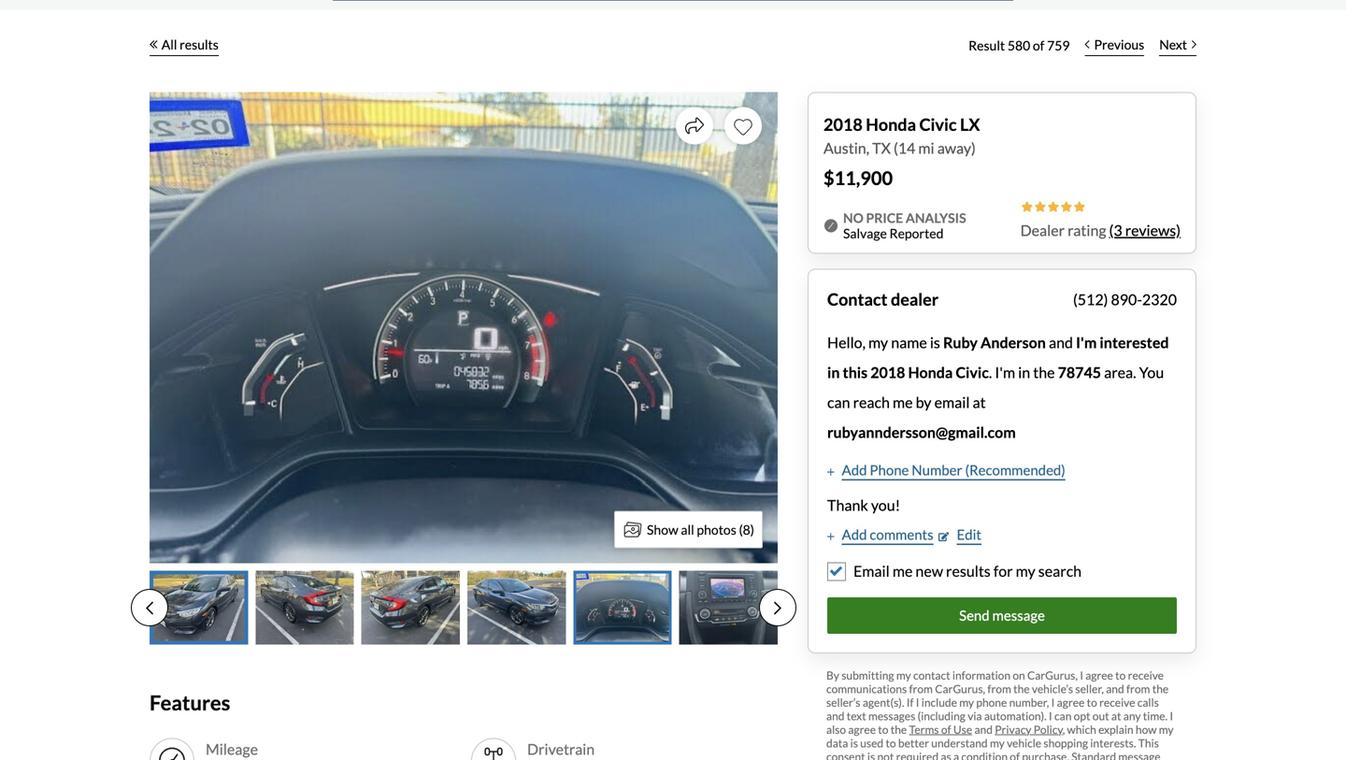 Task type: vqa. For each thing, say whether or not it's contained in the screenshot.
Salvage
yes



Task type: describe. For each thing, give the bounding box(es) containing it.
1 horizontal spatial cargurus,
[[1027, 668, 1078, 682]]

2018 honda civic lx austin, tx (14 mi away)
[[824, 114, 980, 157]]

civic for lx
[[919, 114, 957, 135]]

phone
[[976, 695, 1007, 709]]

the up automation).
[[1014, 682, 1030, 695]]

area. you can reach me by email at
[[827, 363, 1164, 411]]

dealer rating (3 reviews)
[[1020, 221, 1181, 239]]

, which explain how my data is used to better understand my vehicle shopping interests. this consent is not required as a condition of purchase. standard messa
[[826, 722, 1174, 760]]

me inside area. you can reach me by email at
[[893, 393, 913, 411]]

messages
[[869, 709, 916, 722]]

use
[[953, 722, 972, 736]]

you!
[[871, 496, 900, 514]]

previous link
[[1077, 25, 1152, 66]]

view vehicle photo 3 image
[[361, 571, 460, 645]]

show all photos (8) link
[[614, 511, 763, 548]]

by submitting my contact information on cargurus, i agree to receive communications from cargurus, from the vehicle's seller, and from the seller's agent(s). if i include my phone number, i agree to receive calls and text messages (including via automation). i can opt out at any time. i also agree to the
[[826, 668, 1173, 736]]

2 me from the top
[[893, 562, 913, 580]]

purchase.
[[1022, 750, 1069, 760]]

share image
[[685, 116, 704, 135]]

photos
[[697, 522, 736, 538]]

i right if
[[916, 695, 919, 709]]

890-
[[1111, 290, 1142, 309]]

in inside i'm interested in this
[[827, 363, 840, 381]]

(3
[[1109, 221, 1122, 239]]

seller's
[[826, 695, 861, 709]]

email me new results for my search
[[854, 562, 1082, 580]]

features
[[150, 690, 230, 715]]

automation).
[[984, 709, 1047, 722]]

0 horizontal spatial i'm
[[995, 363, 1015, 381]]

civic for .
[[956, 363, 989, 381]]

salvage
[[843, 225, 887, 241]]

price
[[866, 210, 903, 226]]

seller,
[[1075, 682, 1104, 695]]

a
[[954, 750, 959, 760]]

which
[[1067, 722, 1096, 736]]

this
[[843, 363, 868, 381]]

next link
[[1152, 25, 1204, 66]]

information
[[953, 668, 1011, 682]]

drivetrain image
[[479, 746, 509, 760]]

email
[[934, 393, 970, 411]]

ruby
[[943, 333, 978, 352]]

add for add comments
[[842, 526, 867, 543]]

to right the seller,
[[1115, 668, 1126, 682]]

vehicle
[[1007, 736, 1041, 750]]

better
[[898, 736, 929, 750]]

0 vertical spatial agree
[[1086, 668, 1113, 682]]

2 horizontal spatial of
[[1033, 37, 1045, 53]]

0 horizontal spatial of
[[941, 722, 951, 736]]

how
[[1136, 722, 1157, 736]]

i right the vehicle's
[[1080, 668, 1083, 682]]

rubyanndersson@gmail.com
[[827, 423, 1016, 441]]

78745
[[1058, 363, 1101, 381]]

dealer
[[891, 289, 939, 310]]

this
[[1138, 736, 1159, 750]]

edit button
[[939, 524, 982, 545]]

view vehicle photo 1 image
[[150, 571, 248, 645]]

759
[[1047, 37, 1070, 53]]

also
[[826, 722, 846, 736]]

1 vertical spatial results
[[946, 562, 991, 580]]

the left terms
[[891, 722, 907, 736]]

contact dealer
[[827, 289, 939, 310]]

number
[[912, 461, 963, 478]]

(512) 890-2320
[[1073, 290, 1177, 309]]

interests.
[[1090, 736, 1136, 750]]

anderson
[[981, 333, 1046, 352]]

i left ','
[[1049, 709, 1052, 722]]

search
[[1038, 562, 1082, 580]]

and right the seller,
[[1106, 682, 1124, 695]]

reach
[[853, 393, 890, 411]]

used
[[860, 736, 884, 750]]

mileage
[[206, 740, 258, 758]]

calls
[[1137, 695, 1159, 709]]

shopping
[[1044, 736, 1088, 750]]

chevron left image
[[1085, 40, 1090, 49]]

1 vertical spatial agree
[[1057, 695, 1085, 709]]

my right for
[[1016, 562, 1036, 580]]

add phone number (recommended)
[[842, 461, 1066, 478]]

and left text
[[826, 709, 845, 722]]

time.
[[1143, 709, 1168, 722]]

no price analysis salvage reported
[[843, 210, 966, 241]]

view vehicle photo 2 image
[[256, 571, 354, 645]]

send message
[[959, 607, 1045, 624]]

tx
[[872, 139, 891, 157]]

0 horizontal spatial results
[[180, 36, 219, 52]]

add comments button
[[827, 524, 934, 545]]

at inside area. you can reach me by email at
[[973, 393, 986, 411]]

to up which at the bottom right of page
[[1087, 695, 1097, 709]]

i'm interested in this
[[827, 333, 1169, 381]]

2 from from the left
[[988, 682, 1011, 695]]

condition
[[961, 750, 1008, 760]]

previous
[[1094, 36, 1144, 52]]

all results
[[161, 36, 219, 52]]

my left vehicle
[[990, 736, 1005, 750]]

explain
[[1099, 722, 1134, 736]]



Task type: locate. For each thing, give the bounding box(es) containing it.
you
[[1139, 363, 1164, 381]]

not
[[877, 750, 894, 760]]

2 add from the top
[[842, 526, 867, 543]]

i'm right .
[[995, 363, 1015, 381]]

as
[[941, 750, 951, 760]]

agent(s).
[[863, 695, 904, 709]]

from
[[909, 682, 933, 695], [988, 682, 1011, 695], [1127, 682, 1150, 695]]

message
[[992, 607, 1045, 624]]

0 vertical spatial can
[[827, 393, 850, 411]]

0 vertical spatial receive
[[1128, 668, 1164, 682]]

chevron double left image
[[150, 40, 158, 49]]

tab list
[[131, 571, 797, 645]]

civic inside 2018 honda civic lx austin, tx (14 mi away)
[[919, 114, 957, 135]]

all
[[161, 36, 177, 52]]

show all photos (8)
[[647, 522, 754, 538]]

plus image down thank
[[827, 532, 834, 541]]

of left 759
[[1033, 37, 1045, 53]]

from left the on
[[988, 682, 1011, 695]]

the up time. at right bottom
[[1152, 682, 1169, 695]]

mi
[[918, 139, 935, 157]]

vehicle full photo image
[[150, 92, 778, 563]]

to inside , which explain how my data is used to better understand my vehicle shopping interests. this consent is not required as a condition of purchase. standard messa
[[886, 736, 896, 750]]

1 me from the top
[[893, 393, 913, 411]]

1 horizontal spatial from
[[988, 682, 1011, 695]]

1 vertical spatial civic
[[956, 363, 989, 381]]

2018 for lx
[[824, 114, 863, 135]]

1 vertical spatial honda
[[908, 363, 953, 381]]

prev page image
[[146, 600, 153, 615]]

1 in from the left
[[827, 363, 840, 381]]

and right the use
[[975, 722, 993, 736]]

all
[[681, 522, 694, 538]]

agree right also
[[848, 722, 876, 736]]

my left phone
[[959, 695, 974, 709]]

2018 inside 2018 honda civic lx austin, tx (14 mi away)
[[824, 114, 863, 135]]

0 horizontal spatial agree
[[848, 722, 876, 736]]

0 vertical spatial honda
[[866, 114, 916, 135]]

(3 reviews) button
[[1109, 219, 1181, 242]]

result
[[969, 37, 1005, 53]]

1 horizontal spatial results
[[946, 562, 991, 580]]

my right how
[[1159, 722, 1174, 736]]

2320
[[1142, 290, 1177, 309]]

vehicle's
[[1032, 682, 1073, 695]]

view vehicle photo 6 image
[[679, 571, 778, 645]]

include
[[922, 695, 957, 709]]

1 vertical spatial receive
[[1099, 695, 1135, 709]]

0 vertical spatial civic
[[919, 114, 957, 135]]

out
[[1093, 709, 1109, 722]]

opt
[[1074, 709, 1090, 722]]

of
[[1033, 37, 1045, 53], [941, 722, 951, 736], [1010, 750, 1020, 760]]

1 vertical spatial me
[[893, 562, 913, 580]]

$11,900
[[824, 167, 893, 189]]

agree up out
[[1086, 668, 1113, 682]]

result 580 of 759
[[969, 37, 1070, 53]]

cargurus, up via
[[935, 682, 985, 695]]

hello,
[[827, 333, 866, 352]]

my up if
[[896, 668, 911, 682]]

2018 up austin,
[[824, 114, 863, 135]]

required
[[896, 750, 939, 760]]

1 horizontal spatial at
[[1111, 709, 1121, 722]]

plus image up thank
[[827, 467, 834, 477]]

1 horizontal spatial is
[[867, 750, 875, 760]]

1 horizontal spatial can
[[1055, 709, 1072, 722]]

2018 for .
[[871, 363, 905, 381]]

cargurus, right the on
[[1027, 668, 1078, 682]]

austin,
[[824, 139, 869, 157]]

privacy
[[995, 722, 1032, 736]]

can inside area. you can reach me by email at
[[827, 393, 850, 411]]

0 vertical spatial me
[[893, 393, 913, 411]]

2 vertical spatial of
[[1010, 750, 1020, 760]]

submitting
[[842, 668, 894, 682]]

text
[[847, 709, 866, 722]]

if
[[907, 695, 914, 709]]

580
[[1008, 37, 1030, 53]]

any
[[1124, 709, 1141, 722]]

at right email
[[973, 393, 986, 411]]

show
[[647, 522, 678, 538]]

terms
[[909, 722, 939, 736]]

is right data
[[850, 736, 858, 750]]

view vehicle photo 5 image
[[573, 571, 672, 645]]

and up 78745
[[1049, 333, 1073, 352]]

0 horizontal spatial in
[[827, 363, 840, 381]]

.
[[989, 363, 992, 381]]

1 plus image from the top
[[827, 467, 834, 477]]

privacy policy link
[[995, 722, 1063, 736]]

(512)
[[1073, 290, 1108, 309]]

of down privacy
[[1010, 750, 1020, 760]]

of left the use
[[941, 722, 951, 736]]

results left for
[[946, 562, 991, 580]]

civic up mi
[[919, 114, 957, 135]]

0 vertical spatial of
[[1033, 37, 1045, 53]]

to right used
[[886, 736, 896, 750]]

in
[[827, 363, 840, 381], [1018, 363, 1030, 381]]

1 vertical spatial i'm
[[995, 363, 1015, 381]]

in left this
[[827, 363, 840, 381]]

no
[[843, 210, 864, 226]]

plus image
[[827, 467, 834, 477], [827, 532, 834, 541]]

data
[[826, 736, 848, 750]]

add for add phone number (recommended)
[[842, 461, 867, 478]]

honda up tx
[[866, 114, 916, 135]]

the left 78745
[[1033, 363, 1055, 381]]

mileage image
[[157, 746, 187, 760]]

at right out
[[1111, 709, 1121, 722]]

receive up 'calls'
[[1128, 668, 1164, 682]]

2 horizontal spatial agree
[[1086, 668, 1113, 682]]

1 add from the top
[[842, 461, 867, 478]]

1 horizontal spatial i'm
[[1076, 333, 1097, 352]]

email
[[854, 562, 890, 580]]

civic
[[919, 114, 957, 135], [956, 363, 989, 381]]

communications
[[826, 682, 907, 695]]

1 vertical spatial at
[[1111, 709, 1121, 722]]

i'm up 78745
[[1076, 333, 1097, 352]]

is left ruby
[[930, 333, 940, 352]]

i right number,
[[1051, 695, 1055, 709]]

0 vertical spatial add
[[842, 461, 867, 478]]

(recommended)
[[965, 461, 1066, 478]]

in down anderson
[[1018, 363, 1030, 381]]

reviews)
[[1125, 221, 1181, 239]]

of inside , which explain how my data is used to better understand my vehicle shopping interests. this consent is not required as a condition of purchase. standard messa
[[1010, 750, 1020, 760]]

2018
[[824, 114, 863, 135], [871, 363, 905, 381]]

i right time. at right bottom
[[1170, 709, 1173, 722]]

rating
[[1068, 221, 1106, 239]]

my left "name"
[[869, 333, 888, 352]]

from up (including
[[909, 682, 933, 695]]

0 vertical spatial results
[[180, 36, 219, 52]]

send
[[959, 607, 990, 624]]

can left reach
[[827, 393, 850, 411]]

0 horizontal spatial can
[[827, 393, 850, 411]]

terms of use and privacy policy
[[909, 722, 1063, 736]]

lx
[[960, 114, 980, 135]]

(14
[[894, 139, 916, 157]]

1 vertical spatial plus image
[[827, 532, 834, 541]]

honda inside 2018 honda civic lx austin, tx (14 mi away)
[[866, 114, 916, 135]]

1 horizontal spatial agree
[[1057, 695, 1085, 709]]

1 vertical spatial add
[[842, 526, 867, 543]]

on
[[1013, 668, 1025, 682]]

1 vertical spatial can
[[1055, 709, 1072, 722]]

0 vertical spatial 2018
[[824, 114, 863, 135]]

add down thank
[[842, 526, 867, 543]]

1 vertical spatial 2018
[[871, 363, 905, 381]]

me left new
[[893, 562, 913, 580]]

at inside by submitting my contact information on cargurus, i agree to receive communications from cargurus, from the vehicle's seller, and from the seller's agent(s). if i include my phone number, i agree to receive calls and text messages (including via automation). i can opt out at any time. i also agree to the
[[1111, 709, 1121, 722]]

i'm
[[1076, 333, 1097, 352], [995, 363, 1015, 381]]

1 vertical spatial of
[[941, 722, 951, 736]]

honda for lx
[[866, 114, 916, 135]]

2 plus image from the top
[[827, 532, 834, 541]]

1 from from the left
[[909, 682, 933, 695]]

from up any at the bottom right
[[1127, 682, 1150, 695]]

is
[[930, 333, 940, 352], [850, 736, 858, 750], [867, 750, 875, 760]]

edit
[[957, 526, 982, 543]]

area.
[[1104, 363, 1136, 381]]

1 horizontal spatial in
[[1018, 363, 1030, 381]]

0 horizontal spatial at
[[973, 393, 986, 411]]

interested
[[1100, 333, 1169, 352]]

results right all
[[180, 36, 219, 52]]

,
[[1063, 722, 1065, 736]]

honda up by
[[908, 363, 953, 381]]

(8)
[[739, 522, 754, 538]]

comments
[[870, 526, 934, 543]]

add phone number (recommended) button
[[827, 459, 1066, 481]]

terms of use link
[[909, 722, 972, 736]]

by
[[916, 393, 932, 411]]

0 horizontal spatial is
[[850, 736, 858, 750]]

and
[[1049, 333, 1073, 352], [1106, 682, 1124, 695], [826, 709, 845, 722], [975, 722, 993, 736]]

name
[[891, 333, 927, 352]]

add left 'phone'
[[842, 461, 867, 478]]

new
[[916, 562, 943, 580]]

plus image for add comments
[[827, 532, 834, 541]]

2018 honda civic . i'm in the 78745
[[871, 363, 1101, 381]]

2 vertical spatial agree
[[848, 722, 876, 736]]

receive up explain
[[1099, 695, 1135, 709]]

away)
[[937, 139, 976, 157]]

view vehicle photo 4 image
[[467, 571, 566, 645]]

contact
[[827, 289, 888, 310]]

2 horizontal spatial from
[[1127, 682, 1150, 695]]

2 horizontal spatial is
[[930, 333, 940, 352]]

me left by
[[893, 393, 913, 411]]

can inside by submitting my contact information on cargurus, i agree to receive communications from cargurus, from the vehicle's seller, and from the seller's agent(s). if i include my phone number, i agree to receive calls and text messages (including via automation). i can opt out at any time. i also agree to the
[[1055, 709, 1072, 722]]

3 from from the left
[[1127, 682, 1150, 695]]

plus image inside add comments button
[[827, 532, 834, 541]]

0 horizontal spatial cargurus,
[[935, 682, 985, 695]]

chevron right image
[[1192, 40, 1197, 49]]

is left not
[[867, 750, 875, 760]]

agree up ','
[[1057, 695, 1085, 709]]

1 horizontal spatial 2018
[[871, 363, 905, 381]]

0 vertical spatial plus image
[[827, 467, 834, 477]]

phone
[[870, 461, 909, 478]]

receive
[[1128, 668, 1164, 682], [1099, 695, 1135, 709]]

thank
[[827, 496, 868, 514]]

2018 right this
[[871, 363, 905, 381]]

0 horizontal spatial 2018
[[824, 114, 863, 135]]

0 vertical spatial at
[[973, 393, 986, 411]]

drivetrain
[[527, 740, 595, 758]]

at
[[973, 393, 986, 411], [1111, 709, 1121, 722]]

edit image
[[939, 532, 949, 541]]

plus image for add phone number (recommended)
[[827, 467, 834, 477]]

2 in from the left
[[1018, 363, 1030, 381]]

0 horizontal spatial from
[[909, 682, 933, 695]]

to up not
[[878, 722, 889, 736]]

honda for .
[[908, 363, 953, 381]]

civic down ruby
[[956, 363, 989, 381]]

1 horizontal spatial of
[[1010, 750, 1020, 760]]

can left opt
[[1055, 709, 1072, 722]]

dealer
[[1020, 221, 1065, 239]]

for
[[994, 562, 1013, 580]]

to
[[1115, 668, 1126, 682], [1087, 695, 1097, 709], [878, 722, 889, 736], [886, 736, 896, 750]]

honda
[[866, 114, 916, 135], [908, 363, 953, 381]]

next page image
[[774, 600, 782, 615]]

standard
[[1072, 750, 1116, 760]]

plus image inside add phone number (recommended) button
[[827, 467, 834, 477]]

0 vertical spatial i'm
[[1076, 333, 1097, 352]]

i'm inside i'm interested in this
[[1076, 333, 1097, 352]]



